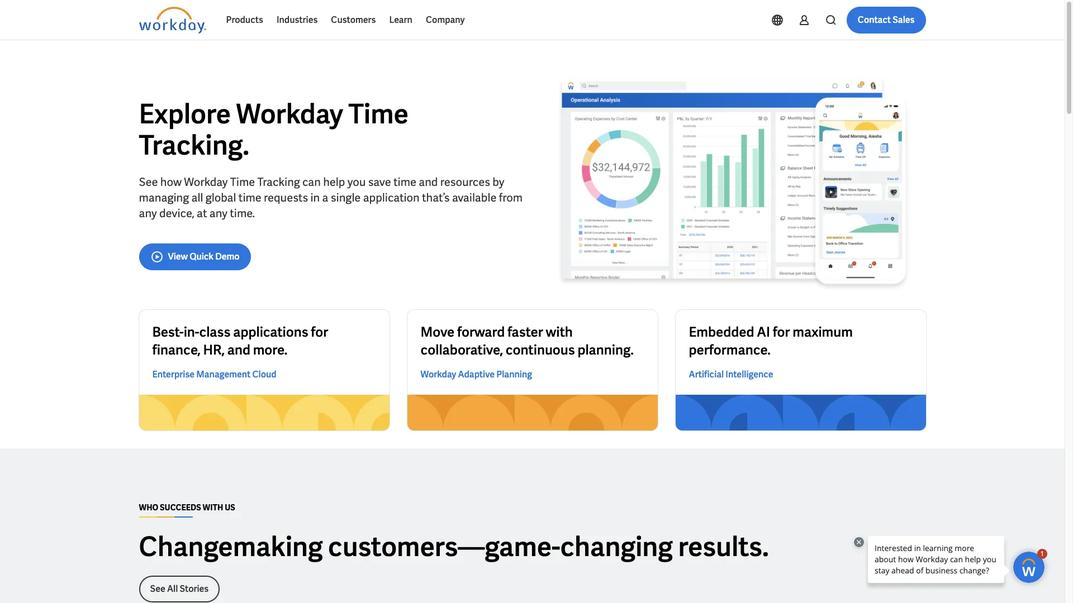 Task type: locate. For each thing, give the bounding box(es) containing it.
requests
[[264, 190, 308, 205]]

ai
[[757, 324, 770, 341]]

2 any from the left
[[209, 206, 227, 220]]

1 horizontal spatial any
[[209, 206, 227, 220]]

0 horizontal spatial and
[[227, 342, 250, 359]]

single
[[331, 190, 361, 205]]

with
[[203, 503, 223, 513]]

time
[[348, 96, 408, 131], [230, 175, 255, 189]]

by
[[493, 175, 504, 189]]

for right "ai"
[[773, 324, 790, 341]]

company
[[426, 14, 465, 26]]

in-
[[184, 324, 199, 341]]

help
[[323, 175, 345, 189]]

application
[[363, 190, 420, 205]]

see inside "see how workday time tracking can help you save time and resources by managing all global time requests in a single application that's available from any device, at any time."
[[139, 175, 158, 189]]

artificial intelligence link
[[689, 368, 773, 382]]

see for see all stories
[[150, 584, 165, 595]]

0 horizontal spatial for
[[311, 324, 328, 341]]

industries
[[277, 14, 318, 26]]

0 horizontal spatial workday
[[184, 175, 228, 189]]

2 horizontal spatial workday
[[421, 369, 456, 381]]

succeeds
[[160, 503, 201, 513]]

at
[[197, 206, 207, 220]]

time up time.
[[239, 190, 261, 205]]

see up 'managing'
[[139, 175, 158, 189]]

0 vertical spatial see
[[139, 175, 158, 189]]

any down global
[[209, 206, 227, 220]]

1 any from the left
[[139, 206, 157, 220]]

from
[[499, 190, 523, 205]]

desktop view of financial management operational analysis dashboard showing operating expenses by cost center and mobile view of human capital management home screen showing suggested tasks and announcements. image
[[541, 76, 926, 292]]

contact sales
[[858, 14, 915, 26]]

any down 'managing'
[[139, 206, 157, 220]]

device,
[[159, 206, 194, 220]]

finance,
[[152, 342, 201, 359]]

for right 'applications'
[[311, 324, 328, 341]]

time
[[393, 175, 416, 189], [239, 190, 261, 205]]

sales
[[893, 14, 915, 26]]

1 vertical spatial and
[[227, 342, 250, 359]]

managing
[[139, 190, 189, 205]]

stories
[[180, 584, 209, 595]]

best-
[[152, 324, 184, 341]]

2 for from the left
[[773, 324, 790, 341]]

us
[[225, 503, 235, 513]]

contact
[[858, 14, 891, 26]]

1 vertical spatial see
[[150, 584, 165, 595]]

best-in-class applications for finance, hr, and more.
[[152, 324, 328, 359]]

forward
[[457, 324, 505, 341]]

enterprise
[[152, 369, 195, 381]]

and inside best-in-class applications for finance, hr, and more.
[[227, 342, 250, 359]]

1 horizontal spatial and
[[419, 175, 438, 189]]

continuous
[[506, 342, 575, 359]]

learn
[[389, 14, 412, 26]]

0 horizontal spatial time
[[230, 175, 255, 189]]

products
[[226, 14, 263, 26]]

2 vertical spatial workday
[[421, 369, 456, 381]]

demo
[[215, 251, 240, 262]]

0 horizontal spatial any
[[139, 206, 157, 220]]

1 for from the left
[[311, 324, 328, 341]]

explore
[[139, 96, 231, 131]]

changemaking
[[139, 530, 323, 565]]

1 horizontal spatial time
[[393, 175, 416, 189]]

planning
[[496, 369, 532, 381]]

see
[[139, 175, 158, 189], [150, 584, 165, 595]]

1 horizontal spatial workday
[[236, 96, 343, 131]]

and up that's
[[419, 175, 438, 189]]

time up application
[[393, 175, 416, 189]]

with
[[546, 324, 573, 341]]

products button
[[219, 7, 270, 34]]

0 horizontal spatial time
[[239, 190, 261, 205]]

customers—game-
[[328, 530, 560, 565]]

results.
[[678, 530, 769, 565]]

can
[[302, 175, 321, 189]]

0 vertical spatial workday
[[236, 96, 343, 131]]

for
[[311, 324, 328, 341], [773, 324, 790, 341]]

0 vertical spatial and
[[419, 175, 438, 189]]

0 vertical spatial time
[[348, 96, 408, 131]]

more.
[[253, 342, 287, 359]]

1 vertical spatial time
[[230, 175, 255, 189]]

and right hr,
[[227, 342, 250, 359]]

any
[[139, 206, 157, 220], [209, 206, 227, 220]]

1 horizontal spatial time
[[348, 96, 408, 131]]

embedded ai for maximum performance.
[[689, 324, 853, 359]]

embedded
[[689, 324, 754, 341]]

adaptive
[[458, 369, 495, 381]]

workday adaptive planning
[[421, 369, 532, 381]]

1 horizontal spatial for
[[773, 324, 790, 341]]

contact sales link
[[847, 7, 926, 34]]

explore workday time tracking.
[[139, 96, 408, 162]]

and
[[419, 175, 438, 189], [227, 342, 250, 359]]

global
[[205, 190, 236, 205]]

faster
[[507, 324, 543, 341]]

you
[[347, 175, 366, 189]]

that's
[[422, 190, 450, 205]]

applications
[[233, 324, 308, 341]]

workday
[[236, 96, 343, 131], [184, 175, 228, 189], [421, 369, 456, 381]]

1 vertical spatial workday
[[184, 175, 228, 189]]

see left all
[[150, 584, 165, 595]]

and inside "see how workday time tracking can help you save time and resources by managing all global time requests in a single application that's available from any device, at any time."
[[419, 175, 438, 189]]

quick
[[190, 251, 213, 262]]



Task type: describe. For each thing, give the bounding box(es) containing it.
time inside "see how workday time tracking can help you save time and resources by managing all global time requests in a single application that's available from any device, at any time."
[[230, 175, 255, 189]]

learn button
[[382, 7, 419, 34]]

customers
[[331, 14, 376, 26]]

view
[[168, 251, 188, 262]]

hr,
[[203, 342, 225, 359]]

a
[[322, 190, 328, 205]]

see for see how workday time tracking can help you save time and resources by managing all global time requests in a single application that's available from any device, at any time.
[[139, 175, 158, 189]]

in
[[310, 190, 320, 205]]

1 vertical spatial time
[[239, 190, 261, 205]]

view quick demo link
[[139, 243, 251, 270]]

time inside 'explore workday time tracking.'
[[348, 96, 408, 131]]

all
[[191, 190, 203, 205]]

intelligence
[[726, 369, 773, 381]]

artificial intelligence
[[689, 369, 773, 381]]

changing
[[560, 530, 673, 565]]

0 vertical spatial time
[[393, 175, 416, 189]]

industries button
[[270, 7, 324, 34]]

view quick demo
[[168, 251, 240, 262]]

enterprise management cloud
[[152, 369, 276, 381]]

tracking.
[[139, 128, 249, 162]]

planning.
[[578, 342, 634, 359]]

who succeeds with us
[[139, 503, 235, 513]]

workday adaptive planning link
[[421, 368, 532, 382]]

collaborative,
[[421, 342, 503, 359]]

see all stories
[[150, 584, 209, 595]]

workday inside 'explore workday time tracking.'
[[236, 96, 343, 131]]

company button
[[419, 7, 471, 34]]

save
[[368, 175, 391, 189]]

available
[[452, 190, 497, 205]]

maximum
[[793, 324, 853, 341]]

workday inside "see how workday time tracking can help you save time and resources by managing all global time requests in a single application that's available from any device, at any time."
[[184, 175, 228, 189]]

move forward faster with collaborative, continuous planning.
[[421, 324, 634, 359]]

changemaking customers—game-changing results.
[[139, 530, 769, 565]]

see how workday time tracking can help you save time and resources by managing all global time requests in a single application that's available from any device, at any time.
[[139, 175, 523, 220]]

resources
[[440, 175, 490, 189]]

time.
[[230, 206, 255, 220]]

performance.
[[689, 342, 771, 359]]

all
[[167, 584, 178, 595]]

see all stories link
[[139, 576, 220, 603]]

tracking
[[257, 175, 300, 189]]

artificial
[[689, 369, 724, 381]]

management
[[196, 369, 251, 381]]

how
[[160, 175, 182, 189]]

enterprise management cloud link
[[152, 368, 276, 382]]

customers button
[[324, 7, 382, 34]]

for inside best-in-class applications for finance, hr, and more.
[[311, 324, 328, 341]]

go to the homepage image
[[139, 7, 206, 34]]

for inside embedded ai for maximum performance.
[[773, 324, 790, 341]]

who
[[139, 503, 158, 513]]

cloud
[[252, 369, 276, 381]]

class
[[199, 324, 230, 341]]

move
[[421, 324, 455, 341]]



Task type: vqa. For each thing, say whether or not it's contained in the screenshot.
Clinician Engagement and Retention to the bottom
no



